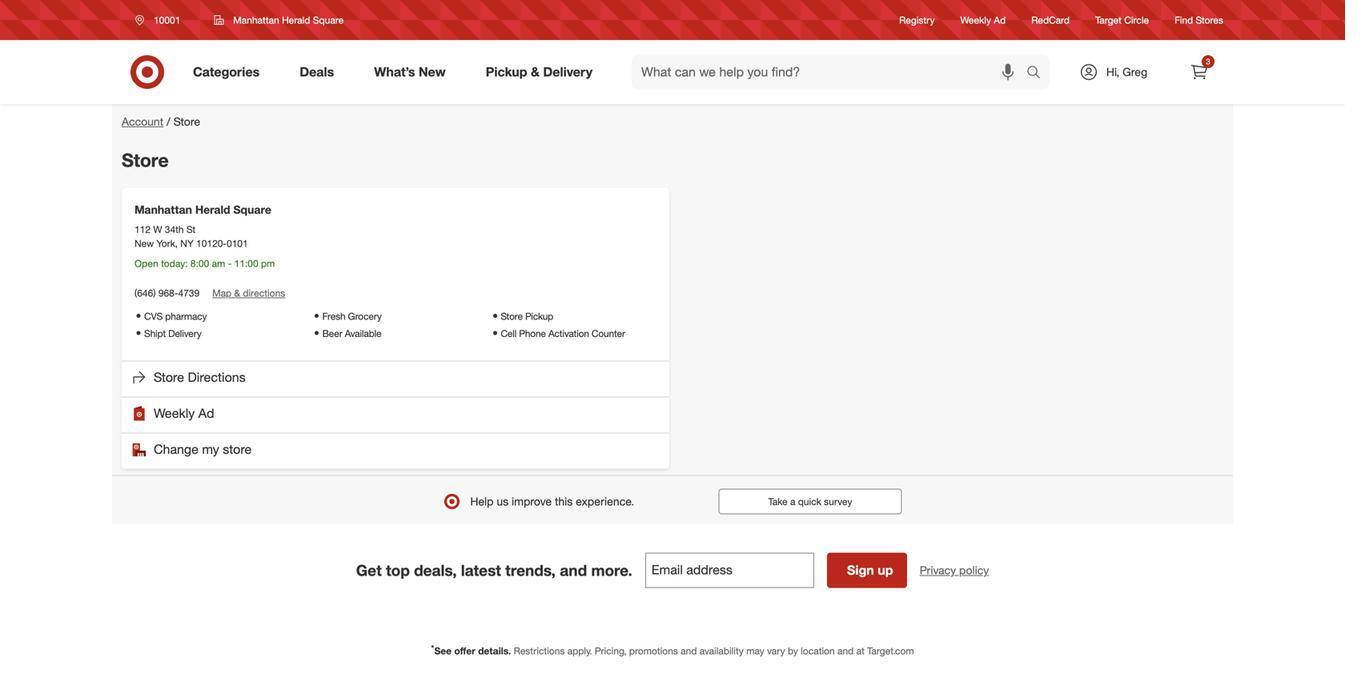 Task type: locate. For each thing, give the bounding box(es) containing it.
0 horizontal spatial &
[[234, 287, 240, 299]]

1 vertical spatial ad
[[198, 406, 214, 421]]

1 horizontal spatial delivery
[[543, 64, 593, 80]]

what's
[[374, 64, 415, 80]]

1 horizontal spatial ad
[[994, 14, 1006, 26]]

target
[[1096, 14, 1122, 26]]

1 vertical spatial pickup
[[525, 310, 553, 322]]

0 horizontal spatial delivery
[[168, 327, 202, 339]]

square up deals link
[[313, 14, 344, 26]]

0 horizontal spatial weekly
[[154, 406, 195, 421]]

0 vertical spatial &
[[531, 64, 540, 80]]

3
[[1206, 56, 1211, 66]]

target circle link
[[1096, 13, 1149, 27]]

10001
[[154, 14, 180, 26]]

1 vertical spatial square
[[233, 203, 271, 217]]

0 vertical spatial pickup
[[486, 64, 527, 80]]

3 link
[[1182, 54, 1217, 90]]

1 horizontal spatial weekly
[[961, 14, 991, 26]]

34th
[[165, 224, 184, 236]]

store map
[[154, 442, 213, 457]]

1 horizontal spatial &
[[531, 64, 540, 80]]

1 vertical spatial delivery
[[168, 327, 202, 339]]

manhattan herald square button
[[204, 6, 354, 34]]

herald for manhattan herald square
[[282, 14, 310, 26]]

manhattan for manhattan herald square 112 w 34th st new york, ny 10120-0101
[[135, 203, 192, 217]]

deals link
[[286, 54, 354, 90]]

0 horizontal spatial weekly ad
[[154, 406, 214, 421]]

0 vertical spatial weekly ad
[[961, 14, 1006, 26]]

delivery
[[543, 64, 593, 80], [168, 327, 202, 339]]

beer
[[322, 327, 342, 339]]

target circle
[[1096, 14, 1149, 26]]

new
[[419, 64, 446, 80], [135, 237, 154, 249]]

weekly ad up store map
[[154, 406, 214, 421]]

/
[[167, 115, 170, 129]]

what's new
[[374, 64, 446, 80]]

map
[[188, 442, 213, 457]]

search
[[1019, 66, 1058, 81]]

cell
[[501, 327, 517, 339]]

store up cell
[[501, 310, 523, 322]]

&
[[531, 64, 540, 80], [234, 287, 240, 299]]

4739
[[178, 287, 200, 299]]

0 vertical spatial manhattan
[[233, 14, 279, 26]]

store down shipt
[[154, 370, 184, 385]]

None text field
[[645, 589, 814, 624]]

account / store
[[122, 115, 200, 129]]

herald up deals
[[282, 14, 310, 26]]

manhattan up w
[[135, 203, 192, 217]]

account
[[122, 115, 163, 129]]

0 horizontal spatial ad
[[198, 406, 214, 421]]

0 vertical spatial new
[[419, 64, 446, 80]]

weekly ad inside weekly ad button
[[154, 406, 214, 421]]

manhattan inside 'dropdown button'
[[233, 14, 279, 26]]

11:00
[[234, 257, 258, 269]]

weekly ad
[[961, 14, 1006, 26], [154, 406, 214, 421]]

manhattan inside manhattan herald square 112 w 34th st new york, ny 10120-0101
[[135, 203, 192, 217]]

0 horizontal spatial new
[[135, 237, 154, 249]]

store left "map"
[[154, 442, 184, 457]]

0 horizontal spatial square
[[233, 203, 271, 217]]

weekly ad right "registry"
[[961, 14, 1006, 26]]

store inside store pickup cell phone activation counter
[[501, 310, 523, 322]]

herald up st
[[195, 203, 230, 217]]

open today: 8:00 am - 11:00 pm
[[135, 257, 275, 269]]

herald inside manhattan herald square 112 w 34th st new york, ny 10120-0101
[[195, 203, 230, 217]]

1 vertical spatial herald
[[195, 203, 230, 217]]

0 vertical spatial ad
[[994, 14, 1006, 26]]

phone
[[519, 327, 546, 339]]

herald
[[282, 14, 310, 26], [195, 203, 230, 217]]

fresh
[[322, 310, 345, 322]]

store
[[174, 115, 200, 129], [122, 149, 169, 171], [501, 310, 523, 322], [154, 370, 184, 385], [154, 442, 184, 457]]

0 vertical spatial herald
[[282, 14, 310, 26]]

ad
[[994, 14, 1006, 26], [198, 406, 214, 421]]

ad up "map"
[[198, 406, 214, 421]]

1 vertical spatial weekly
[[154, 406, 195, 421]]

herald for manhattan herald square 112 w 34th st new york, ny 10120-0101
[[195, 203, 230, 217]]

pickup & delivery link
[[472, 54, 613, 90]]

ad left redcard
[[994, 14, 1006, 26]]

1 horizontal spatial weekly ad
[[961, 14, 1006, 26]]

weekly right "registry"
[[961, 14, 991, 26]]

square inside manhattan herald square 112 w 34th st new york, ny 10120-0101
[[233, 203, 271, 217]]

1 vertical spatial weekly ad
[[154, 406, 214, 421]]

manhattan up categories link
[[233, 14, 279, 26]]

1 horizontal spatial herald
[[282, 14, 310, 26]]

grocery
[[348, 310, 382, 322]]

pickup
[[486, 64, 527, 80], [525, 310, 553, 322]]

1 vertical spatial &
[[234, 287, 240, 299]]

square
[[313, 14, 344, 26], [233, 203, 271, 217]]

directions
[[243, 287, 285, 299]]

store right /
[[174, 115, 200, 129]]

manhattan herald square 112 w 34th st new york, ny 10120-0101
[[135, 203, 271, 249]]

new right what's
[[419, 64, 446, 80]]

10001 button
[[125, 6, 197, 34]]

redcard
[[1032, 14, 1070, 26]]

w
[[153, 224, 162, 236]]

square for manhattan herald square
[[313, 14, 344, 26]]

weekly up store map
[[154, 406, 195, 421]]

store down account
[[122, 149, 169, 171]]

0 horizontal spatial manhattan
[[135, 203, 192, 217]]

1 horizontal spatial manhattan
[[233, 14, 279, 26]]

available
[[345, 327, 381, 339]]

herald inside 'dropdown button'
[[282, 14, 310, 26]]

shipt
[[144, 327, 166, 339]]

categories
[[193, 64, 260, 80]]

directions
[[188, 370, 246, 385]]

weekly
[[961, 14, 991, 26], [154, 406, 195, 421]]

store pickup cell phone activation counter
[[501, 310, 625, 339]]

1 horizontal spatial square
[[313, 14, 344, 26]]

weekly ad button
[[122, 397, 669, 433]]

square inside manhattan herald square 'dropdown button'
[[313, 14, 344, 26]]

(646) 968-4739
[[135, 287, 200, 299]]

manhattan
[[233, 14, 279, 26], [135, 203, 192, 217]]

1 vertical spatial new
[[135, 237, 154, 249]]

new down 112
[[135, 237, 154, 249]]

0 horizontal spatial herald
[[195, 203, 230, 217]]

square up 0101
[[233, 203, 271, 217]]

0 vertical spatial square
[[313, 14, 344, 26]]

1 vertical spatial manhattan
[[135, 203, 192, 217]]

map & directions
[[212, 287, 285, 299]]



Task type: vqa. For each thing, say whether or not it's contained in the screenshot.
bottommost $1.79
no



Task type: describe. For each thing, give the bounding box(es) containing it.
10120-
[[196, 237, 227, 249]]

fresh grocery beer available
[[322, 310, 382, 339]]

& for pickup
[[531, 64, 540, 80]]

new inside manhattan herald square 112 w 34th st new york, ny 10120-0101
[[135, 237, 154, 249]]

hi, greg
[[1107, 65, 1148, 79]]

What can we help you find? suggestions appear below search field
[[632, 54, 1031, 90]]

hi,
[[1107, 65, 1120, 79]]

deals
[[300, 64, 334, 80]]

store map button
[[122, 433, 669, 469]]

categories link
[[179, 54, 280, 90]]

(646)
[[135, 287, 156, 299]]

1 horizontal spatial new
[[419, 64, 446, 80]]

store directions button
[[122, 361, 669, 397]]

find
[[1175, 14, 1193, 26]]

registry link
[[899, 13, 935, 27]]

8:00
[[191, 257, 209, 269]]

store for store map
[[154, 442, 184, 457]]

pm
[[261, 257, 275, 269]]

map
[[212, 287, 232, 299]]

weekly ad link
[[961, 13, 1006, 27]]

968-
[[158, 287, 178, 299]]

redcard link
[[1032, 13, 1070, 27]]

pickup & delivery
[[486, 64, 593, 80]]

today:
[[161, 257, 188, 269]]

112
[[135, 224, 151, 236]]

square for manhattan herald square 112 w 34th st new york, ny 10120-0101
[[233, 203, 271, 217]]

manhattan herald square
[[233, 14, 344, 26]]

open
[[135, 257, 158, 269]]

store for store pickup cell phone activation counter
[[501, 310, 523, 322]]

greg
[[1123, 65, 1148, 79]]

ad inside button
[[198, 406, 214, 421]]

pickup inside pickup & delivery link
[[486, 64, 527, 80]]

activation
[[549, 327, 589, 339]]

registry
[[899, 14, 935, 26]]

find stores link
[[1175, 13, 1224, 27]]

manhattan for manhattan herald square
[[233, 14, 279, 26]]

account link
[[122, 115, 163, 129]]

cvs
[[144, 310, 163, 322]]

counter
[[592, 327, 625, 339]]

stores
[[1196, 14, 1224, 26]]

0 vertical spatial delivery
[[543, 64, 593, 80]]

weekly inside button
[[154, 406, 195, 421]]

circle
[[1124, 14, 1149, 26]]

delivery inside cvs pharmacy shipt delivery
[[168, 327, 202, 339]]

york,
[[157, 237, 178, 249]]

& for map
[[234, 287, 240, 299]]

am
[[212, 257, 225, 269]]

ny
[[180, 237, 194, 249]]

pharmacy
[[165, 310, 207, 322]]

store directions
[[154, 370, 246, 385]]

map & directions link
[[212, 287, 285, 299]]

-
[[228, 257, 232, 269]]

0101
[[227, 237, 248, 249]]

what's new link
[[361, 54, 466, 90]]

store for store directions
[[154, 370, 184, 385]]

cvs pharmacy shipt delivery
[[144, 310, 207, 339]]

store for store
[[122, 149, 169, 171]]

pickup inside store pickup cell phone activation counter
[[525, 310, 553, 322]]

find stores
[[1175, 14, 1224, 26]]

st
[[187, 224, 196, 236]]

search button
[[1019, 54, 1058, 93]]

0 vertical spatial weekly
[[961, 14, 991, 26]]



